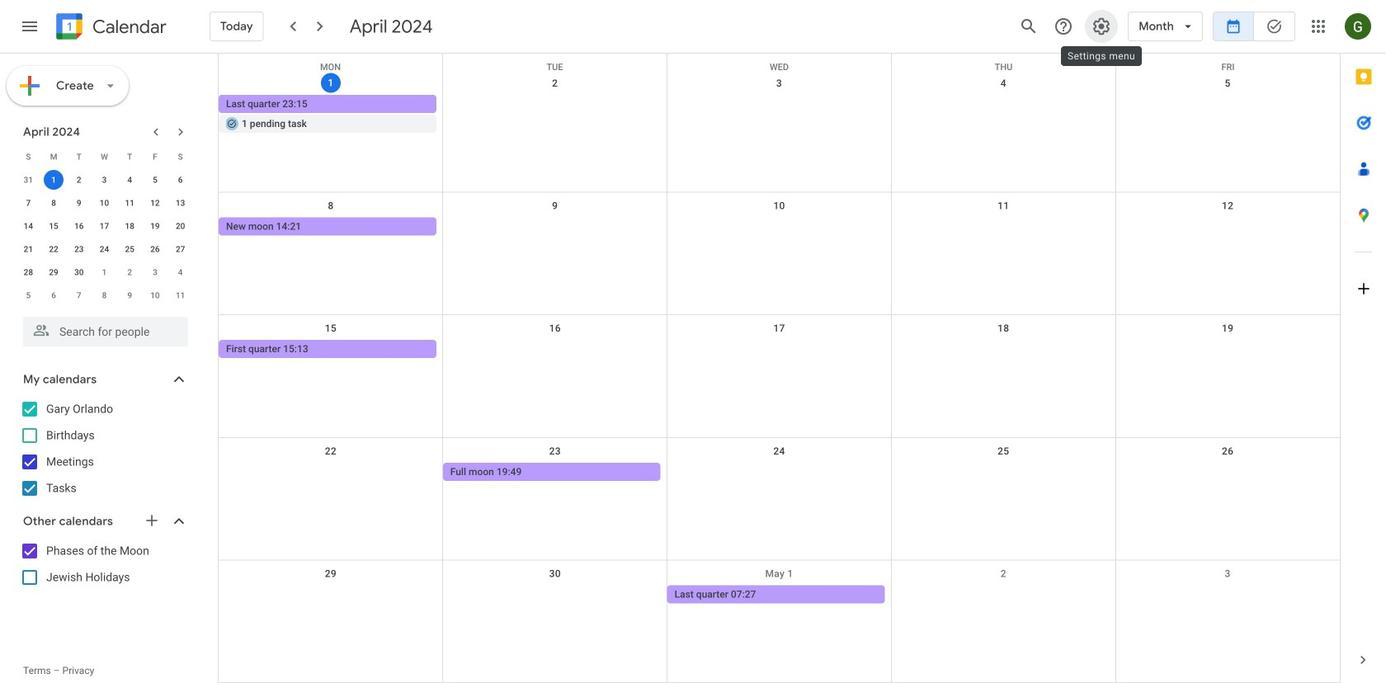 Task type: vqa. For each thing, say whether or not it's contained in the screenshot.
Monday, October 23, today ELEMENT
no



Task type: locate. For each thing, give the bounding box(es) containing it.
16 element
[[69, 216, 89, 236]]

12 element
[[145, 193, 165, 213]]

row
[[219, 54, 1340, 72], [219, 70, 1340, 193], [16, 145, 193, 168], [16, 168, 193, 191], [16, 191, 193, 215], [219, 193, 1340, 315], [16, 215, 193, 238], [16, 238, 193, 261], [16, 261, 193, 284], [16, 284, 193, 307], [219, 315, 1340, 438], [219, 438, 1340, 561], [219, 561, 1340, 683]]

6 element
[[171, 170, 190, 190]]

my calendars list
[[3, 396, 205, 502]]

may 5 element
[[18, 286, 38, 305]]

27 element
[[171, 239, 190, 259]]

18 element
[[120, 216, 140, 236]]

30 element
[[69, 262, 89, 282]]

4 element
[[120, 170, 140, 190]]

tab list
[[1341, 54, 1387, 637]]

2 element
[[69, 170, 89, 190]]

may 11 element
[[171, 286, 190, 305]]

march 31 element
[[18, 170, 38, 190]]

22 element
[[44, 239, 64, 259]]

1, today element
[[44, 170, 64, 190]]

None search field
[[0, 310, 205, 347]]

13 element
[[171, 193, 190, 213]]

may 2 element
[[120, 262, 140, 282]]

19 element
[[145, 216, 165, 236]]

Search for people text field
[[33, 317, 178, 347]]

may 3 element
[[145, 262, 165, 282]]

may 6 element
[[44, 286, 64, 305]]

5 element
[[145, 170, 165, 190]]

heading
[[89, 17, 167, 37]]

row group
[[16, 168, 193, 307]]

may 1 element
[[94, 262, 114, 282]]

may 4 element
[[171, 262, 190, 282]]

grid
[[218, 54, 1340, 683]]

cell
[[219, 95, 443, 135], [443, 95, 667, 135], [667, 95, 892, 135], [892, 95, 1116, 135], [1116, 95, 1340, 135], [41, 168, 66, 191], [443, 218, 667, 237], [667, 218, 892, 237], [892, 218, 1116, 237], [1116, 218, 1340, 237], [443, 340, 667, 360], [667, 340, 892, 360], [892, 340, 1116, 360], [1116, 340, 1340, 360], [219, 463, 443, 483], [667, 463, 892, 483], [892, 463, 1116, 483], [1116, 463, 1340, 483], [219, 585, 443, 605], [443, 585, 667, 605], [892, 585, 1116, 605], [1116, 585, 1340, 605]]

may 9 element
[[120, 286, 140, 305]]



Task type: describe. For each thing, give the bounding box(es) containing it.
21 element
[[18, 239, 38, 259]]

8 element
[[44, 193, 64, 213]]

add other calendars image
[[144, 513, 160, 529]]

15 element
[[44, 216, 64, 236]]

23 element
[[69, 239, 89, 259]]

17 element
[[94, 216, 114, 236]]

24 element
[[94, 239, 114, 259]]

heading inside calendar element
[[89, 17, 167, 37]]

28 element
[[18, 262, 38, 282]]

other calendars list
[[3, 538, 205, 591]]

settings menu image
[[1092, 17, 1112, 36]]

cell inside april 2024 grid
[[41, 168, 66, 191]]

main drawer image
[[20, 17, 40, 36]]

9 element
[[69, 193, 89, 213]]

calendar element
[[53, 10, 167, 46]]

29 element
[[44, 262, 64, 282]]

3 element
[[94, 170, 114, 190]]

7 element
[[18, 193, 38, 213]]

may 7 element
[[69, 286, 89, 305]]

26 element
[[145, 239, 165, 259]]

20 element
[[171, 216, 190, 236]]

25 element
[[120, 239, 140, 259]]

14 element
[[18, 216, 38, 236]]

may 10 element
[[145, 286, 165, 305]]

april 2024 grid
[[16, 145, 193, 307]]

may 8 element
[[94, 286, 114, 305]]

11 element
[[120, 193, 140, 213]]

10 element
[[94, 193, 114, 213]]



